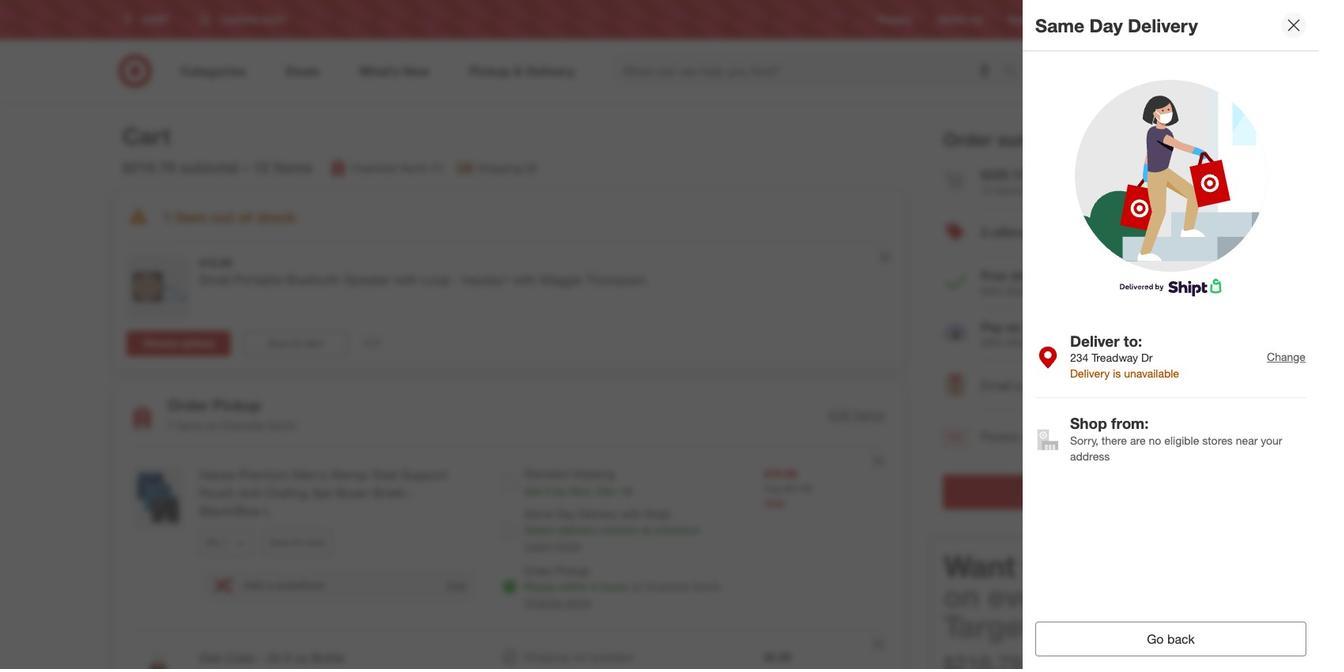 Task type: describe. For each thing, give the bounding box(es) containing it.
$35
[[1006, 284, 1024, 298]]

briefs
[[373, 485, 406, 501]]

email a gift message
[[981, 378, 1099, 394]]

hanes premium men's xtemp total support pouch anti chafing 3pk boxer briefs - black/blue l
[[199, 467, 448, 519]]

cart item ready to fulfill group containing hanes premium men's xtemp total support pouch anti chafing 3pk boxer briefs - black/blue l
[[114, 448, 904, 630]]

change store button
[[524, 595, 591, 611]]

back
[[1168, 632, 1195, 647]]

not
[[571, 650, 587, 664]]

18
[[620, 485, 632, 498]]

shipping not available
[[524, 650, 633, 664]]

want
[[944, 548, 1016, 585]]

affirm
[[1006, 336, 1035, 349]]

shipping for shipping (3)
[[478, 162, 522, 175]]

redcard link
[[1008, 13, 1046, 27]]

run?
[[1041, 608, 1106, 645]]

go
[[1147, 632, 1164, 647]]

pouch
[[199, 485, 235, 501]]

portable
[[234, 272, 282, 288]]

options
[[180, 338, 214, 350]]

dr
[[1141, 351, 1153, 365]]

diet coke - 20 fl oz bottle
[[199, 650, 345, 666]]

add for the leftmost "add" button
[[446, 579, 467, 592]]

free
[[981, 268, 1007, 284]]

coke
[[225, 650, 255, 666]]

of
[[238, 208, 253, 226]]

target circle
[[1071, 14, 1124, 26]]

deliver
[[1070, 332, 1120, 350]]

bluetooth
[[285, 272, 341, 288]]

choose
[[143, 338, 178, 350]]

unavailable
[[1124, 367, 1179, 381]]

fl
[[284, 650, 291, 666]]

standard
[[524, 467, 569, 481]]

low
[[1024, 319, 1045, 335]]

change button
[[1266, 348, 1307, 366]]

(7)
[[431, 162, 443, 175]]

more
[[555, 539, 581, 552]]

3pk
[[312, 485, 333, 501]]

gift
[[1026, 378, 1044, 394]]

standard shipping get it by mon, dec 18
[[524, 467, 632, 498]]

order for order summary
[[943, 128, 993, 150]]

small portable bluetooth speaker with loop - heyday&#8482; with maggie thompson image
[[126, 256, 190, 319]]

$216.79
[[123, 158, 176, 176]]

Store pickup radio
[[502, 579, 518, 595]]

$216.79 subtotal
[[123, 158, 239, 176]]

deliver to: 234 treadway dr delivery is unavailable
[[1070, 332, 1179, 381]]

north inside the order pickup ready within 2 hours at charlotte north change store
[[693, 580, 721, 594]]

change inside the order pickup ready within 2 hours at charlotte north change store
[[524, 596, 563, 609]]

within
[[559, 580, 588, 594]]

sorry,
[[1070, 434, 1099, 448]]

pickup for order pickup ready within 2 hours at charlotte north change store
[[556, 564, 589, 578]]

thompson
[[586, 272, 646, 288]]

xtemp
[[331, 467, 368, 483]]

1 vertical spatial save for later
[[270, 536, 326, 548]]

find stores link
[[1149, 13, 1198, 27]]

l
[[264, 503, 271, 519]]

diet
[[199, 650, 222, 666]]

by
[[554, 485, 566, 498]]

0 vertical spatial save for later button
[[243, 332, 348, 357]]

same for same day delivery
[[1036, 14, 1085, 36]]

same day delivery with shipt select delivery window at checkout learn more
[[524, 507, 700, 552]]

offers
[[992, 225, 1026, 241]]

weekly ad
[[938, 14, 983, 26]]

- inside $19.99 small portable bluetooth speaker with loop - heyday™ with maggie thompson
[[454, 272, 459, 288]]

delivery for same day delivery
[[1128, 14, 1198, 36]]

order pickup 7 items at charlotte north
[[168, 396, 296, 433]]

maggie
[[540, 272, 582, 288]]

message
[[1047, 378, 1099, 394]]

want to on every target run?
[[944, 548, 1106, 645]]

pay
[[981, 319, 1003, 335]]

chafing
[[264, 485, 308, 501]]

0 vertical spatial later
[[305, 338, 324, 350]]

small
[[199, 272, 231, 288]]

men's
[[293, 467, 327, 483]]

0 vertical spatial for
[[291, 338, 302, 350]]

with inside same day delivery with shipt select delivery window at checkout learn more
[[621, 507, 642, 521]]

pay as low as $22/mo. with affirm
[[981, 319, 1113, 349]]

loop
[[421, 272, 450, 288]]

hanes premium men's xtemp total support pouch anti chafing 3pk boxer briefs - black/blue l link
[[199, 466, 477, 521]]

day for same day delivery with shipt select delivery window at checkout learn more
[[556, 507, 575, 521]]

list containing charlotte north (7)
[[329, 159, 537, 178]]

sale
[[764, 497, 786, 510]]

hanes premium men&#39;s xtemp total support pouch anti chafing 3pk boxer briefs - black/blue l image
[[126, 466, 190, 530]]

1 item out of stock
[[163, 208, 296, 226]]

small portable bluetooth speaker with loop - heyday™ with maggie thompson link
[[199, 271, 863, 289]]

stores
[[1203, 434, 1233, 448]]

diet coke - 20 fl oz bottle link
[[199, 650, 477, 668]]

substitute
[[276, 579, 324, 592]]

$2.29
[[764, 650, 791, 664]]

same day delivery
[[1036, 14, 1198, 36]]

search button
[[996, 54, 1034, 92]]

with inside the pay as low as $22/mo. with affirm
[[981, 336, 1003, 349]]

ready
[[524, 580, 556, 594]]

treadway
[[1092, 351, 1138, 365]]

charlotte inside order pickup 7 items at charlotte north
[[219, 419, 265, 433]]

promo
[[981, 429, 1018, 445]]

delivery inside deliver to: 234 treadway dr delivery is unavailable
[[1070, 367, 1110, 381]]

234
[[1070, 351, 1089, 365]]

search
[[996, 64, 1034, 80]]



Task type: vqa. For each thing, say whether or not it's contained in the screenshot.
Ninja to the top
no



Task type: locate. For each thing, give the bounding box(es) containing it.
add button
[[1170, 427, 1194, 447], [446, 578, 467, 593]]

2 with from the top
[[981, 336, 1003, 349]]

with left maggie
[[514, 272, 537, 288]]

shipping for shipping not available
[[524, 650, 568, 664]]

1 vertical spatial available
[[590, 650, 633, 664]]

$19.99 up reg
[[764, 467, 797, 481]]

with down the pay in the right of the page
[[981, 336, 1003, 349]]

add left the store pickup 'option'
[[446, 579, 467, 592]]

shop from: sorry, there are no eligible stores near your address
[[1070, 415, 1283, 463]]

cart
[[123, 122, 171, 150]]

save for the top save for later button
[[268, 338, 288, 350]]

0 horizontal spatial with
[[395, 272, 418, 288]]

for down the bluetooth
[[291, 338, 302, 350]]

0 vertical spatial day
[[1090, 14, 1123, 36]]

0 horizontal spatial a
[[267, 579, 272, 592]]

hanes
[[199, 467, 235, 483]]

1 vertical spatial north
[[268, 419, 296, 433]]

0 horizontal spatial target
[[944, 608, 1033, 645]]

cart item ready to fulfill group containing diet coke - 20 fl oz bottle
[[114, 631, 904, 670]]

2 vertical spatial delivery
[[578, 507, 618, 521]]

for up substitute
[[293, 536, 304, 548]]

0 horizontal spatial shipping
[[478, 162, 522, 175]]

0 vertical spatial north
[[400, 162, 428, 175]]

order inside order pickup 7 items at charlotte north
[[168, 396, 208, 415]]

0 vertical spatial a
[[1015, 378, 1022, 394]]

day inside dialog
[[1090, 14, 1123, 36]]

shipping for standard shipping
[[573, 467, 615, 481]]

1 vertical spatial change
[[524, 596, 563, 609]]

order up the 7
[[168, 396, 208, 415]]

save for later button up substitute
[[262, 530, 333, 555]]

is
[[1113, 367, 1121, 381]]

mon,
[[569, 485, 594, 498]]

target inside want to on every target run?
[[944, 608, 1033, 645]]

$19.99 for small
[[199, 256, 232, 270]]

0 vertical spatial same
[[1036, 14, 1085, 36]]

1 horizontal spatial add
[[446, 579, 467, 592]]

1 horizontal spatial with
[[514, 272, 537, 288]]

circle
[[1100, 14, 1124, 26]]

with left loop
[[395, 272, 418, 288]]

orders*
[[1027, 284, 1063, 298]]

shipping inside cart item ready to fulfill group
[[524, 650, 568, 664]]

pickup for order pickup 7 items at charlotte north
[[213, 396, 261, 415]]

2 left hours
[[591, 580, 597, 594]]

pickup up hanes
[[213, 396, 261, 415]]

1 vertical spatial 2
[[591, 580, 597, 594]]

shipping inside standard shipping get it by mon, dec 18
[[573, 467, 615, 481]]

a inside group
[[267, 579, 272, 592]]

- inside hanes premium men's xtemp total support pouch anti chafing 3pk boxer briefs - black/blue l
[[409, 485, 414, 501]]

pickup up within
[[556, 564, 589, 578]]

north
[[400, 162, 428, 175], [268, 419, 296, 433], [693, 580, 721, 594]]

1 vertical spatial pickup
[[556, 564, 589, 578]]

1 vertical spatial same
[[524, 507, 553, 521]]

1 horizontal spatial shipping
[[524, 650, 568, 664]]

later down the bluetooth
[[305, 338, 324, 350]]

on
[[944, 578, 980, 615]]

2 offers available button
[[943, 208, 1194, 258]]

1 horizontal spatial north
[[400, 162, 428, 175]]

$19.99 up small
[[199, 256, 232, 270]]

1 with from the top
[[981, 284, 1003, 298]]

save for later button down the bluetooth
[[243, 332, 348, 357]]

What can we help you find? suggestions appear below search field
[[613, 54, 1007, 89]]

2
[[981, 225, 988, 241], [591, 580, 597, 594]]

0 vertical spatial at
[[207, 419, 216, 433]]

free shipping with $35 orders* (exclusions apply)
[[981, 268, 1154, 298]]

1 as from the left
[[1006, 319, 1020, 335]]

1 horizontal spatial pickup
[[556, 564, 589, 578]]

change inside button
[[1267, 350, 1306, 363]]

save inside cart item ready to fulfill group
[[270, 536, 290, 548]]

delivery for same day delivery with shipt select delivery window at checkout learn more
[[578, 507, 618, 521]]

12 items
[[253, 158, 313, 176]]

it
[[545, 485, 551, 498]]

1 horizontal spatial as
[[1048, 319, 1062, 335]]

2 vertical spatial order
[[524, 564, 553, 578]]

premium
[[239, 467, 289, 483]]

$21.99
[[784, 483, 812, 495]]

0 horizontal spatial items
[[177, 419, 204, 433]]

items right the 7
[[177, 419, 204, 433]]

1 vertical spatial day
[[556, 507, 575, 521]]

dec
[[597, 485, 617, 498]]

get
[[524, 485, 542, 498]]

1 vertical spatial with
[[981, 336, 1003, 349]]

ad
[[971, 14, 983, 26]]

add for add a substitute
[[243, 579, 263, 592]]

0 horizontal spatial change
[[524, 596, 563, 609]]

2 horizontal spatial north
[[693, 580, 721, 594]]

order for order pickup ready within 2 hours at charlotte north change store
[[524, 564, 553, 578]]

apply)
[[1124, 284, 1154, 298]]

target
[[1071, 14, 1097, 26], [944, 608, 1033, 645]]

learn
[[524, 539, 552, 552]]

shipping up orders*
[[1011, 268, 1062, 284]]

add right no
[[1170, 429, 1194, 445]]

target down want
[[944, 608, 1033, 645]]

add left substitute
[[243, 579, 263, 592]]

later up substitute
[[307, 536, 326, 548]]

2 vertical spatial charlotte
[[644, 580, 690, 594]]

available inside '2 offers available' button
[[1030, 225, 1083, 241]]

pickup inside order pickup 7 items at charlotte north
[[213, 396, 261, 415]]

charlotte left the (7)
[[351, 162, 397, 175]]

boxer
[[336, 485, 369, 501]]

0 vertical spatial 2
[[981, 225, 988, 241]]

1 horizontal spatial delivery
[[1070, 367, 1110, 381]]

same inside same day delivery with shipt select delivery window at checkout learn more
[[524, 507, 553, 521]]

save for later button
[[243, 332, 348, 357], [262, 530, 333, 555]]

same inside dialog
[[1036, 14, 1085, 36]]

0 horizontal spatial add
[[243, 579, 263, 592]]

$19.99 for reg
[[764, 467, 797, 481]]

0 horizontal spatial north
[[268, 419, 296, 433]]

2 horizontal spatial with
[[621, 507, 642, 521]]

items right 12
[[274, 158, 313, 176]]

1 horizontal spatial 2
[[981, 225, 988, 241]]

1 horizontal spatial add button
[[1170, 427, 1194, 447]]

0 vertical spatial add button
[[1170, 427, 1194, 447]]

1 horizontal spatial a
[[1015, 378, 1022, 394]]

1 horizontal spatial change
[[1267, 350, 1306, 363]]

0 vertical spatial order
[[943, 128, 993, 150]]

0 vertical spatial change
[[1267, 350, 1306, 363]]

shipping inside free shipping with $35 orders* (exclusions apply)
[[1011, 268, 1062, 284]]

1 vertical spatial shipping
[[524, 650, 568, 664]]

save for later down the bluetooth
[[268, 338, 324, 350]]

1 vertical spatial at
[[642, 523, 651, 537]]

available right not
[[590, 650, 633, 664]]

2 horizontal spatial delivery
[[1128, 14, 1198, 36]]

affirm image
[[945, 325, 966, 340]]

1 horizontal spatial at
[[631, 580, 641, 594]]

shipping inside list
[[478, 162, 522, 175]]

save down the portable
[[268, 338, 288, 350]]

a for gift
[[1015, 378, 1022, 394]]

0 vertical spatial items
[[274, 158, 313, 176]]

heyday™
[[462, 272, 510, 288]]

available for 2 offers available
[[1030, 225, 1083, 241]]

None radio
[[502, 524, 518, 540]]

pickup inside the order pickup ready within 2 hours at charlotte north change store
[[556, 564, 589, 578]]

0 horizontal spatial add button
[[446, 578, 467, 593]]

store
[[566, 596, 591, 609]]

1 vertical spatial later
[[307, 536, 326, 548]]

(exclusions
[[1066, 284, 1121, 298]]

1 vertical spatial items
[[177, 419, 204, 433]]

select
[[524, 523, 556, 537]]

add for the topmost "add" button
[[1170, 429, 1194, 445]]

order up "ready"
[[524, 564, 553, 578]]

2 cart item ready to fulfill group from the top
[[114, 631, 904, 670]]

0 horizontal spatial charlotte
[[219, 419, 265, 433]]

1 vertical spatial $19.99
[[764, 467, 797, 481]]

there
[[1102, 434, 1127, 448]]

north inside order pickup 7 items at charlotte north
[[268, 419, 296, 433]]

address
[[1070, 450, 1110, 463]]

shipping left not
[[524, 650, 568, 664]]

at right the 7
[[207, 419, 216, 433]]

north left the (7)
[[400, 162, 428, 175]]

available right offers
[[1030, 225, 1083, 241]]

0 horizontal spatial pickup
[[213, 396, 261, 415]]

1 vertical spatial charlotte
[[219, 419, 265, 433]]

pickup
[[213, 396, 261, 415], [556, 564, 589, 578]]

affirm image
[[943, 322, 968, 348]]

shipping up mon,
[[573, 467, 615, 481]]

day left find
[[1090, 14, 1123, 36]]

out
[[211, 208, 234, 226]]

0 vertical spatial charlotte
[[351, 162, 397, 175]]

same up select at the bottom
[[524, 507, 553, 521]]

1 vertical spatial a
[[267, 579, 272, 592]]

shipping
[[478, 162, 522, 175], [524, 650, 568, 664]]

day inside same day delivery with shipt select delivery window at checkout learn more
[[556, 507, 575, 521]]

0 vertical spatial available
[[1030, 225, 1083, 241]]

0 horizontal spatial order
[[168, 396, 208, 415]]

- down support
[[409, 485, 414, 501]]

0 vertical spatial $19.99
[[199, 256, 232, 270]]

delivery
[[1128, 14, 1198, 36], [1070, 367, 1110, 381], [578, 507, 618, 521]]

generic shipt shopper carrying bags image
[[1075, 80, 1267, 297]]

charlotte
[[351, 162, 397, 175], [219, 419, 265, 433], [644, 580, 690, 594]]

delivery inside same day delivery with shipt select delivery window at checkout learn more
[[578, 507, 618, 521]]

delivery
[[559, 523, 597, 537]]

0 vertical spatial pickup
[[213, 396, 261, 415]]

save
[[268, 338, 288, 350], [270, 536, 290, 548]]

at inside same day delivery with shipt select delivery window at checkout learn more
[[642, 523, 651, 537]]

1 horizontal spatial order
[[524, 564, 553, 578]]

2 left offers
[[981, 225, 988, 241]]

order left summary
[[943, 128, 993, 150]]

0 horizontal spatial $19.99
[[199, 256, 232, 270]]

save for save for later button to the bottom
[[270, 536, 290, 548]]

speaker
[[344, 272, 391, 288]]

same left circle
[[1036, 14, 1085, 36]]

items inside order pickup 7 items at charlotte north
[[177, 419, 204, 433]]

- inside diet coke - 20 fl oz bottle link
[[258, 650, 263, 666]]

available for shipping not available
[[590, 650, 633, 664]]

with inside free shipping with $35 orders* (exclusions apply)
[[981, 284, 1003, 298]]

from:
[[1112, 415, 1149, 433]]

with up window
[[621, 507, 642, 521]]

2 as from the left
[[1048, 319, 1062, 335]]

1 horizontal spatial $19.99
[[764, 467, 797, 481]]

0 horizontal spatial available
[[590, 650, 633, 664]]

order summary
[[943, 128, 1079, 150]]

at inside the order pickup ready within 2 hours at charlotte north change store
[[631, 580, 641, 594]]

with
[[395, 272, 418, 288], [514, 272, 537, 288], [621, 507, 642, 521]]

1
[[163, 208, 171, 226]]

shop
[[1070, 415, 1107, 433]]

0 vertical spatial with
[[981, 284, 1003, 298]]

same day delivery dialog
[[1023, 0, 1319, 670]]

north up premium
[[268, 419, 296, 433]]

at inside order pickup 7 items at charlotte north
[[207, 419, 216, 433]]

2 vertical spatial -
[[258, 650, 263, 666]]

0 horizontal spatial 2
[[591, 580, 597, 594]]

to
[[1024, 548, 1053, 585]]

eligible
[[1165, 434, 1199, 448]]

with
[[981, 284, 1003, 298], [981, 336, 1003, 349]]

charlotte inside the order pickup ready within 2 hours at charlotte north change store
[[644, 580, 690, 594]]

2 vertical spatial north
[[693, 580, 721, 594]]

day up delivery at the left of page
[[556, 507, 575, 521]]

shipping for free shipping
[[1011, 268, 1062, 284]]

2 vertical spatial at
[[631, 580, 641, 594]]

- left 20
[[258, 650, 263, 666]]

1 vertical spatial -
[[409, 485, 414, 501]]

2 horizontal spatial order
[[943, 128, 993, 150]]

0 vertical spatial save for later
[[268, 338, 324, 350]]

at down shipt
[[642, 523, 651, 537]]

1 horizontal spatial day
[[1090, 14, 1123, 36]]

as right the low
[[1048, 319, 1062, 335]]

a for substitute
[[267, 579, 272, 592]]

save down 'l'
[[270, 536, 290, 548]]

0 vertical spatial save
[[268, 338, 288, 350]]

2 inside '2 offers available' button
[[981, 225, 988, 241]]

add
[[1170, 429, 1194, 445], [243, 579, 263, 592], [446, 579, 467, 592]]

$19.99 reg $21.99 sale
[[764, 467, 812, 510]]

at
[[207, 419, 216, 433], [642, 523, 651, 537], [631, 580, 641, 594]]

black/blue
[[199, 503, 260, 519]]

1 vertical spatial add button
[[446, 578, 467, 593]]

cart item ready to fulfill group
[[114, 448, 904, 630], [114, 631, 904, 670]]

as
[[1006, 319, 1020, 335], [1048, 319, 1062, 335]]

a left substitute
[[267, 579, 272, 592]]

20
[[267, 650, 281, 666]]

total
[[371, 467, 398, 483]]

available
[[1030, 225, 1083, 241], [590, 650, 633, 664]]

0 horizontal spatial shipping
[[573, 467, 615, 481]]

charlotte right hours
[[644, 580, 690, 594]]

12
[[253, 158, 269, 176]]

0 vertical spatial target
[[1071, 14, 1097, 26]]

1 vertical spatial order
[[168, 396, 208, 415]]

shipping (3)
[[478, 162, 537, 175]]

$19.99 inside "$19.99 reg $21.99 sale"
[[764, 467, 797, 481]]

reg
[[764, 483, 781, 495]]

add button left the store pickup 'option'
[[446, 578, 467, 593]]

email
[[981, 378, 1012, 394]]

oz
[[294, 650, 308, 666]]

1 horizontal spatial available
[[1030, 225, 1083, 241]]

go back button
[[1036, 622, 1307, 657]]

weekly ad link
[[938, 13, 983, 27]]

2 inside the order pickup ready within 2 hours at charlotte north change store
[[591, 580, 597, 594]]

at right hours
[[631, 580, 641, 594]]

1 horizontal spatial -
[[409, 485, 414, 501]]

0 vertical spatial delivery
[[1128, 14, 1198, 36]]

target left circle
[[1071, 14, 1097, 26]]

1 horizontal spatial charlotte
[[351, 162, 397, 175]]

add a substitute
[[243, 579, 324, 592]]

with down free
[[981, 284, 1003, 298]]

north down checkout
[[693, 580, 721, 594]]

None radio
[[502, 476, 518, 491], [502, 650, 518, 665], [502, 476, 518, 491], [502, 650, 518, 665]]

2 horizontal spatial add
[[1170, 429, 1194, 445]]

- right loop
[[454, 272, 459, 288]]

1 horizontal spatial shipping
[[1011, 268, 1062, 284]]

charlotte up premium
[[219, 419, 265, 433]]

2 horizontal spatial at
[[642, 523, 651, 537]]

1 vertical spatial target
[[944, 608, 1033, 645]]

2 horizontal spatial -
[[454, 272, 459, 288]]

shipt
[[645, 507, 670, 521]]

order for order pickup 7 items at charlotte north
[[168, 396, 208, 415]]

save for later up substitute
[[270, 536, 326, 548]]

save for later
[[268, 338, 324, 350], [270, 536, 326, 548]]

a left gift
[[1015, 378, 1022, 394]]

0 horizontal spatial same
[[524, 507, 553, 521]]

$19.99 inside $19.99 small portable bluetooth speaker with loop - heyday™ with maggie thompson
[[199, 256, 232, 270]]

1 horizontal spatial items
[[274, 158, 313, 176]]

target inside target circle link
[[1071, 14, 1097, 26]]

order inside the order pickup ready within 2 hours at charlotte north change store
[[524, 564, 553, 578]]

same for same day delivery with shipt select delivery window at checkout learn more
[[524, 507, 553, 521]]

0 horizontal spatial day
[[556, 507, 575, 521]]

0 vertical spatial cart item ready to fulfill group
[[114, 448, 904, 630]]

hours
[[600, 580, 628, 594]]

anti
[[239, 485, 261, 501]]

2 horizontal spatial charlotte
[[644, 580, 690, 594]]

no
[[1149, 434, 1162, 448]]

0 horizontal spatial as
[[1006, 319, 1020, 335]]

1 horizontal spatial same
[[1036, 14, 1085, 36]]

1 cart item ready to fulfill group from the top
[[114, 448, 904, 630]]

1 vertical spatial for
[[293, 536, 304, 548]]

shipping left (3)
[[478, 162, 522, 175]]

list
[[329, 159, 537, 178]]

1 vertical spatial cart item ready to fulfill group
[[114, 631, 904, 670]]

add button right no
[[1170, 427, 1194, 447]]

as up affirm
[[1006, 319, 1020, 335]]

0 horizontal spatial at
[[207, 419, 216, 433]]

stock
[[257, 208, 296, 226]]

2 offers available
[[981, 225, 1083, 241]]

1 vertical spatial save for later button
[[262, 530, 333, 555]]

day for same day delivery
[[1090, 14, 1123, 36]]



